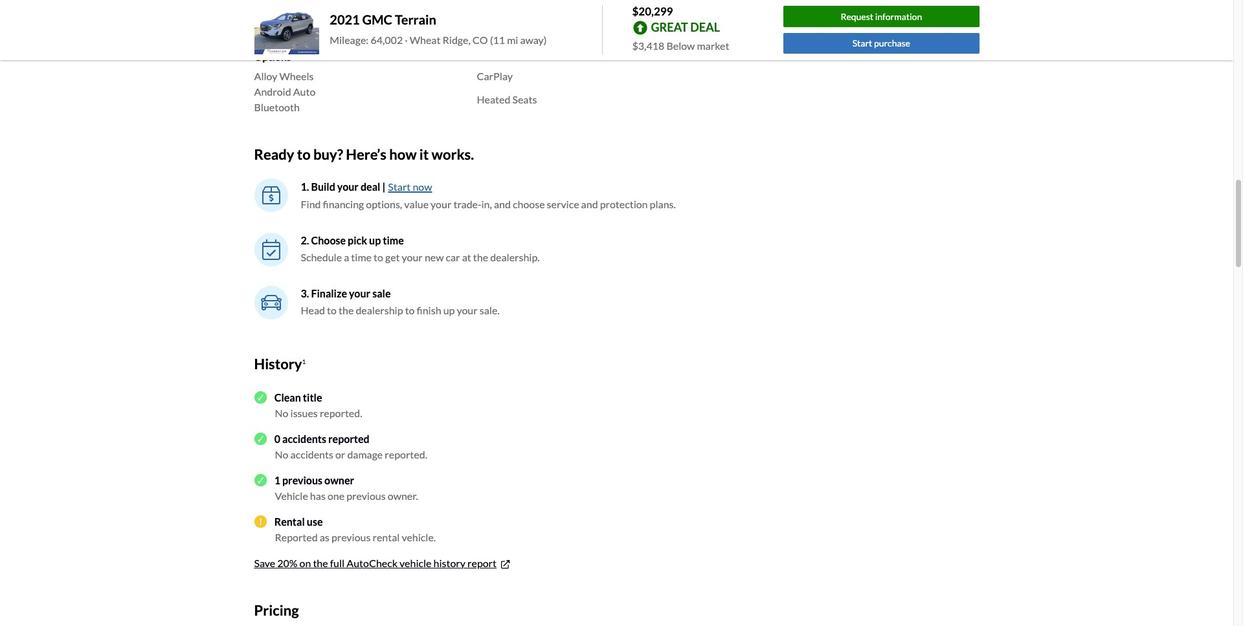 Task type: describe. For each thing, give the bounding box(es) containing it.
owner
[[325, 475, 354, 487]]

0
[[274, 433, 280, 445]]

financing
[[323, 198, 364, 210]]

legroom:
[[281, 16, 322, 28]]

on
[[300, 557, 311, 570]]

(11
[[490, 34, 505, 46]]

save
[[254, 557, 275, 570]]

sale
[[373, 288, 391, 300]]

information
[[875, 11, 922, 22]]

trade-
[[454, 198, 482, 210]]

android
[[254, 85, 291, 98]]

dealership
[[356, 304, 403, 317]]

to left buy?
[[297, 145, 311, 163]]

no for no issues reported.
[[275, 407, 289, 420]]

your left "sale."
[[457, 304, 478, 317]]

owner.
[[388, 490, 418, 502]]

one
[[328, 490, 345, 502]]

head
[[301, 304, 325, 317]]

to inside 2. choose pick up time schedule a time to get your new car at the dealership.
[[374, 251, 383, 264]]

save 20% on the full autocheck vehicle history report link
[[254, 557, 512, 571]]

vdpalert image
[[254, 516, 267, 529]]

schedule
[[301, 251, 342, 264]]

car
[[446, 251, 460, 264]]

1 vertical spatial 1
[[274, 475, 280, 487]]

save 20% on the full autocheck vehicle history report
[[254, 557, 497, 570]]

auto
[[293, 85, 316, 98]]

start purchase button
[[784, 33, 980, 54]]

issues
[[291, 407, 318, 420]]

0 accidents reported
[[274, 433, 370, 445]]

gmc
[[362, 12, 392, 27]]

deal
[[691, 20, 720, 34]]

64,002
[[371, 34, 403, 46]]

no issues reported.
[[275, 407, 362, 420]]

wheels
[[279, 70, 314, 82]]

find
[[301, 198, 321, 210]]

the inside "link"
[[313, 557, 328, 570]]

start inside start purchase button
[[853, 38, 873, 49]]

how
[[389, 145, 417, 163]]

seats
[[513, 93, 537, 105]]

title
[[303, 392, 322, 404]]

vehicle
[[275, 490, 308, 502]]

new
[[425, 251, 444, 264]]

here's
[[346, 145, 387, 163]]

finish
[[417, 304, 441, 317]]

the inside 3. finalize your sale head to the dealership to finish up your sale.
[[339, 304, 354, 317]]

2 and from the left
[[581, 198, 598, 210]]

reported
[[275, 532, 318, 544]]

deal
[[361, 181, 380, 193]]

2 vertical spatial previous
[[332, 532, 371, 544]]

vdpcheck image
[[254, 475, 267, 487]]

clean
[[274, 392, 301, 404]]

20%
[[277, 557, 298, 570]]

2021 gmc terrain image
[[254, 6, 319, 54]]

1 vertical spatial previous
[[347, 490, 386, 502]]

finalize
[[311, 288, 347, 300]]

vdpcheck image for 0 accidents reported
[[254, 433, 267, 446]]

now
[[413, 181, 432, 193]]

a
[[344, 251, 349, 264]]

1.
[[301, 181, 309, 193]]

works.
[[432, 145, 474, 163]]

great
[[651, 20, 688, 34]]

mi
[[507, 34, 518, 46]]

request information button
[[784, 6, 980, 27]]

in
[[339, 16, 347, 28]]

history
[[434, 557, 466, 570]]

use
[[307, 516, 323, 528]]

purchase
[[874, 38, 911, 49]]

at
[[462, 251, 471, 264]]

market
[[697, 39, 730, 51]]

save 20% on the full autocheck vehicle history report image
[[499, 559, 512, 571]]

heated
[[477, 93, 511, 105]]

2021
[[330, 12, 360, 27]]

choose
[[513, 198, 545, 210]]

up inside 2. choose pick up time schedule a time to get your new car at the dealership.
[[369, 234, 381, 247]]

reported
[[328, 433, 370, 445]]

value
[[404, 198, 429, 210]]

history 1
[[254, 356, 306, 373]]

vehicle
[[400, 557, 432, 570]]

2.
[[301, 234, 309, 247]]

full
[[330, 557, 345, 570]]

report
[[468, 557, 497, 570]]

vdpcheck image for clean title
[[254, 392, 267, 404]]

it
[[420, 145, 429, 163]]

$3,418
[[632, 39, 665, 51]]

1 inside history 1
[[302, 358, 306, 366]]

to down finalize
[[327, 304, 337, 317]]



Task type: vqa. For each thing, say whether or not it's contained in the screenshot.


Task type: locate. For each thing, give the bounding box(es) containing it.
and right service
[[581, 198, 598, 210]]

plans.
[[650, 198, 676, 210]]

1 horizontal spatial 1
[[302, 358, 306, 366]]

1 vertical spatial start
[[388, 181, 411, 193]]

to left get at left top
[[374, 251, 383, 264]]

up right finish
[[443, 304, 455, 317]]

clean title
[[274, 392, 322, 404]]

0 vertical spatial no
[[275, 407, 289, 420]]

1 horizontal spatial start
[[853, 38, 873, 49]]

and right the in,
[[494, 198, 511, 210]]

1 vertical spatial reported.
[[385, 449, 427, 461]]

options
[[254, 51, 291, 63]]

1 previous owner
[[274, 475, 354, 487]]

or
[[335, 449, 345, 461]]

pricing
[[254, 602, 299, 620]]

0 vertical spatial vdpcheck image
[[254, 392, 267, 404]]

|
[[382, 181, 385, 193]]

1 vertical spatial vdpcheck image
[[254, 433, 267, 446]]

vdpcheck image left clean
[[254, 392, 267, 404]]

1 horizontal spatial up
[[443, 304, 455, 317]]

reported.
[[320, 407, 362, 420], [385, 449, 427, 461]]

0 vertical spatial time
[[383, 234, 404, 247]]

up
[[369, 234, 381, 247], [443, 304, 455, 317]]

get
[[385, 251, 400, 264]]

1 vertical spatial time
[[351, 251, 372, 264]]

$20,299
[[632, 5, 673, 18]]

start right |
[[388, 181, 411, 193]]

ridge,
[[443, 34, 471, 46]]

reported. right damage at the bottom of the page
[[385, 449, 427, 461]]

carplay
[[477, 70, 513, 82]]

start purchase
[[853, 38, 911, 49]]

0 vertical spatial the
[[473, 251, 488, 264]]

mileage:
[[330, 34, 369, 46]]

no down clean
[[275, 407, 289, 420]]

previous up vehicle
[[282, 475, 323, 487]]

1 right vdpcheck image
[[274, 475, 280, 487]]

0 vertical spatial reported.
[[320, 407, 362, 420]]

up right pick
[[369, 234, 381, 247]]

0 horizontal spatial 1
[[274, 475, 280, 487]]

heated seats
[[477, 93, 537, 105]]

start inside 1. build your deal | start now find financing options, value your trade-in, and choose service and protection plans.
[[388, 181, 411, 193]]

1 vertical spatial no
[[275, 449, 289, 461]]

1 and from the left
[[494, 198, 511, 210]]

as
[[320, 532, 330, 544]]

accidents for 0
[[282, 433, 326, 445]]

no
[[275, 407, 289, 420], [275, 449, 289, 461]]

0 horizontal spatial and
[[494, 198, 511, 210]]

doors
[[296, 0, 322, 13]]

40
[[325, 16, 337, 28]]

3. finalize your sale head to the dealership to finish up your sale.
[[301, 288, 500, 317]]

sale.
[[480, 304, 500, 317]]

0 vertical spatial start
[[853, 38, 873, 49]]

request information
[[841, 11, 922, 22]]

vdpcheck image
[[254, 392, 267, 404], [254, 433, 267, 446]]

2 horizontal spatial the
[[473, 251, 488, 264]]

in,
[[482, 198, 492, 210]]

the right on
[[313, 557, 328, 570]]

request
[[841, 11, 874, 22]]

time
[[383, 234, 404, 247], [351, 251, 372, 264]]

1 vertical spatial the
[[339, 304, 354, 317]]

rental
[[373, 532, 400, 544]]

1 horizontal spatial reported.
[[385, 449, 427, 461]]

wheat
[[410, 34, 441, 46]]

1 horizontal spatial the
[[339, 304, 354, 317]]

start down request
[[853, 38, 873, 49]]

time up get at left top
[[383, 234, 404, 247]]

2021 gmc terrain mileage: 64,002 · wheat ridge, co (11 mi away)
[[330, 12, 547, 46]]

1 up the clean title
[[302, 358, 306, 366]]

accidents
[[282, 433, 326, 445], [291, 449, 333, 461]]

protection
[[600, 198, 648, 210]]

4
[[288, 0, 294, 13]]

start
[[853, 38, 873, 49], [388, 181, 411, 193]]

accidents down "0 accidents reported"
[[291, 449, 333, 461]]

start now button
[[388, 179, 433, 196]]

1 horizontal spatial and
[[581, 198, 598, 210]]

the inside 2. choose pick up time schedule a time to get your new car at the dealership.
[[473, 251, 488, 264]]

front
[[254, 16, 279, 28]]

damage
[[347, 449, 383, 461]]

1 vdpcheck image from the top
[[254, 392, 267, 404]]

service
[[547, 198, 579, 210]]

1 horizontal spatial time
[[383, 234, 404, 247]]

1
[[302, 358, 306, 366], [274, 475, 280, 487]]

previous right one
[[347, 490, 386, 502]]

0 vertical spatial accidents
[[282, 433, 326, 445]]

up inside 3. finalize your sale head to the dealership to finish up your sale.
[[443, 304, 455, 317]]

0 horizontal spatial reported.
[[320, 407, 362, 420]]

below
[[667, 39, 695, 51]]

your right get at left top
[[402, 251, 423, 264]]

the down finalize
[[339, 304, 354, 317]]

2. choose pick up time schedule a time to get your new car at the dealership.
[[301, 234, 540, 264]]

to left finish
[[405, 304, 415, 317]]

0 horizontal spatial up
[[369, 234, 381, 247]]

reported. up reported
[[320, 407, 362, 420]]

alloy wheels android auto bluetooth
[[254, 70, 316, 113]]

great deal
[[651, 20, 720, 34]]

your up the financing
[[337, 181, 359, 193]]

rental use
[[274, 516, 323, 528]]

0 horizontal spatial start
[[388, 181, 411, 193]]

0 horizontal spatial the
[[313, 557, 328, 570]]

buy?
[[313, 145, 343, 163]]

0 vertical spatial 1
[[302, 358, 306, 366]]

2 vdpcheck image from the top
[[254, 433, 267, 446]]

co
[[473, 34, 488, 46]]

no accidents or damage reported.
[[275, 449, 427, 461]]

your inside 2. choose pick up time schedule a time to get your new car at the dealership.
[[402, 251, 423, 264]]

1 no from the top
[[275, 407, 289, 420]]

0 vertical spatial previous
[[282, 475, 323, 487]]

doors: 4 doors front legroom: 40 in
[[254, 0, 347, 28]]

your right value
[[431, 198, 452, 210]]

$3,418 below market
[[632, 39, 730, 51]]

options,
[[366, 198, 402, 210]]

accidents down issues
[[282, 433, 326, 445]]

0 vertical spatial up
[[369, 234, 381, 247]]

and
[[494, 198, 511, 210], [581, 198, 598, 210]]

to
[[297, 145, 311, 163], [374, 251, 383, 264], [327, 304, 337, 317], [405, 304, 415, 317]]

the
[[473, 251, 488, 264], [339, 304, 354, 317], [313, 557, 328, 570]]

2 no from the top
[[275, 449, 289, 461]]

away)
[[520, 34, 547, 46]]

3.
[[301, 288, 309, 300]]

vdpcheck image left 0
[[254, 433, 267, 446]]

ready to buy? here's how it works.
[[254, 145, 474, 163]]

1. build your deal | start now find financing options, value your trade-in, and choose service and protection plans.
[[301, 181, 676, 210]]

has
[[310, 490, 326, 502]]

1 vertical spatial up
[[443, 304, 455, 317]]

no down 0
[[275, 449, 289, 461]]

no for no accidents or damage reported.
[[275, 449, 289, 461]]

autocheck
[[347, 557, 398, 570]]

build
[[311, 181, 335, 193]]

doors:
[[254, 0, 285, 13]]

0 horizontal spatial time
[[351, 251, 372, 264]]

terrain
[[395, 12, 436, 27]]

choose
[[311, 234, 346, 247]]

2 vertical spatial the
[[313, 557, 328, 570]]

time right a
[[351, 251, 372, 264]]

your left sale
[[349, 288, 371, 300]]

previous right as
[[332, 532, 371, 544]]

accidents for no
[[291, 449, 333, 461]]

·
[[405, 34, 408, 46]]

the right at
[[473, 251, 488, 264]]

alloy
[[254, 70, 277, 82]]

1 vertical spatial accidents
[[291, 449, 333, 461]]



